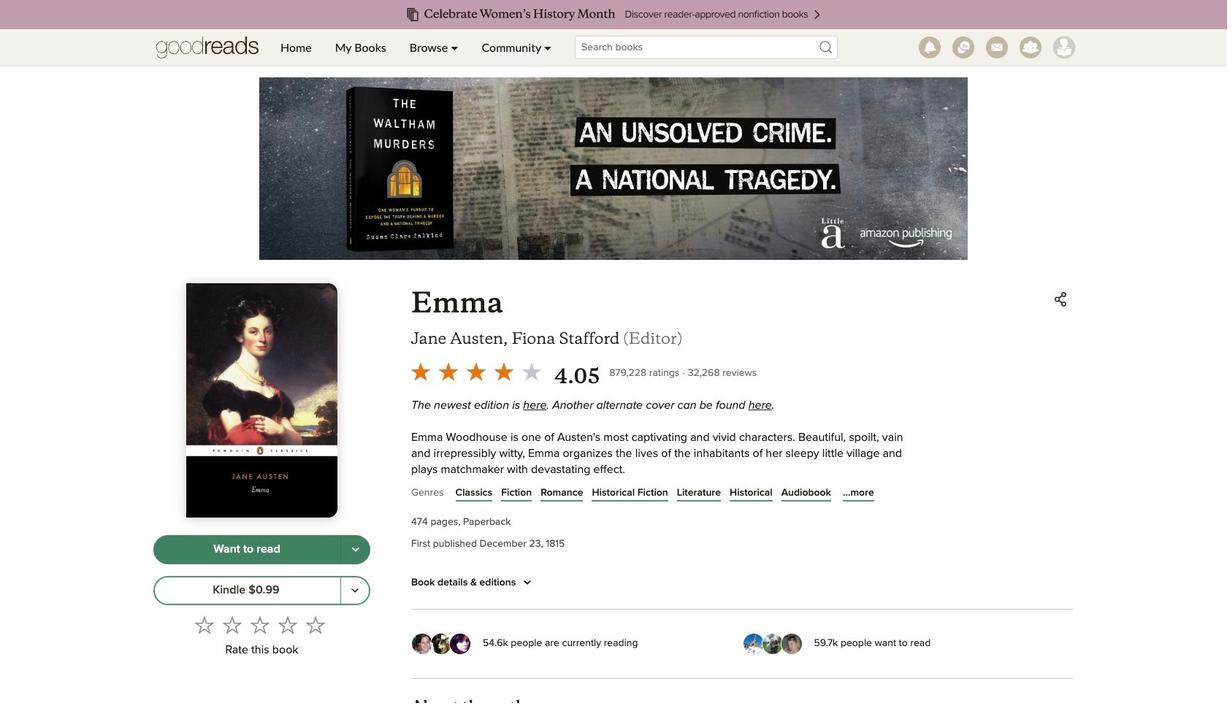 Task type: describe. For each thing, give the bounding box(es) containing it.
Search by book title or ISBN text field
[[575, 36, 838, 59]]

book title: emma element
[[411, 286, 503, 320]]

celebrate women's history month with new nonfiction image
[[29, 0, 1199, 29]]

rating 0 out of 5 group
[[190, 611, 329, 639]]

rate 3 out of 5 image
[[250, 616, 269, 635]]

rate 1 out of 5 image
[[195, 616, 214, 635]]



Task type: locate. For each thing, give the bounding box(es) containing it.
rate 2 out of 5 image
[[223, 616, 242, 635]]

advertisement element
[[259, 77, 968, 260]]

rate this book element
[[153, 611, 371, 662]]

average rating of 4.05 stars. figure
[[407, 358, 610, 390]]

rate 5 out of 5 image
[[306, 616, 325, 635]]

879,228 ratings and 32,268 reviews figure
[[610, 364, 757, 382]]

None search field
[[564, 36, 850, 59]]

home image
[[156, 29, 259, 66]]

top genres for this book element
[[411, 484, 1074, 507]]

rating 4.05 out of 5 image
[[407, 358, 546, 386]]

rate 4 out of 5 image
[[278, 616, 297, 635]]



Task type: vqa. For each thing, say whether or not it's contained in the screenshot.
introduce
no



